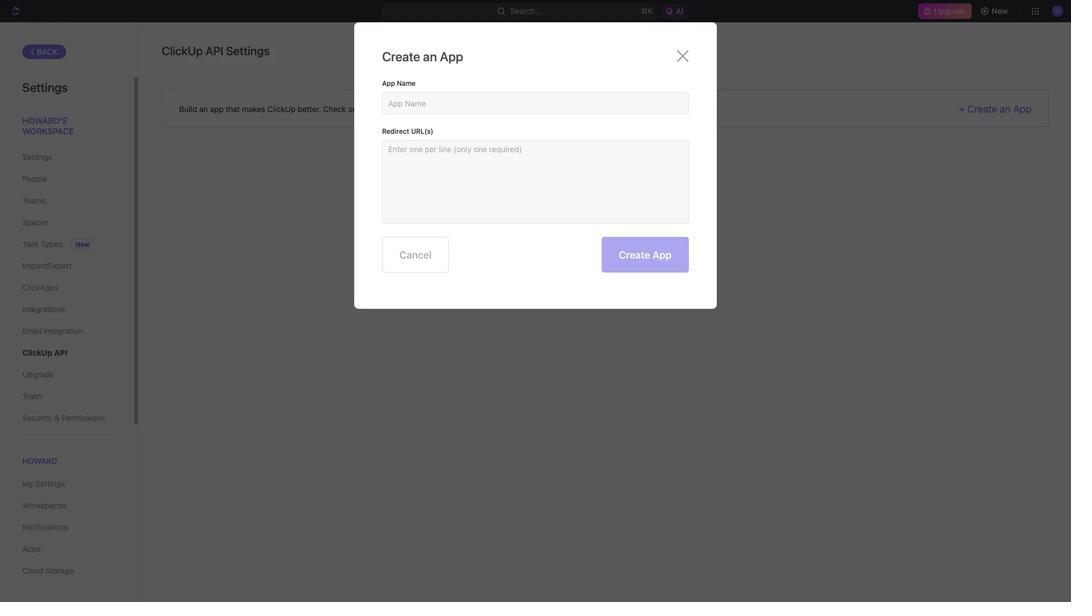 Task type: vqa. For each thing, say whether or not it's contained in the screenshot.
Project 2
no



Task type: describe. For each thing, give the bounding box(es) containing it.
trash
[[22, 392, 42, 401]]

+ create an app
[[960, 103, 1032, 115]]

cloud
[[22, 567, 43, 576]]

api for clickup api settings
[[206, 44, 224, 58]]

spaces
[[22, 218, 49, 227]]

integration
[[44, 327, 83, 336]]

people
[[22, 174, 47, 184]]

clickup api link
[[22, 344, 111, 363]]

2 horizontal spatial api
[[362, 104, 375, 114]]

0 horizontal spatial upgrade link
[[22, 366, 111, 385]]

workspace
[[22, 126, 74, 136]]

spaces link
[[22, 213, 111, 232]]

1 vertical spatial clickup
[[268, 104, 296, 114]]

redirect
[[382, 127, 410, 135]]

howard's workspace
[[22, 116, 74, 136]]

email integration
[[22, 327, 83, 336]]

2 horizontal spatial an
[[1001, 103, 1011, 115]]

clickapps link
[[22, 279, 111, 298]]

&
[[54, 414, 60, 423]]

0 vertical spatial upgrade
[[935, 6, 967, 16]]

1 vertical spatial create
[[968, 103, 998, 115]]

cloud storage link
[[22, 562, 111, 581]]

settings inside "link"
[[35, 480, 65, 489]]

settings link
[[22, 148, 111, 167]]

better.
[[298, 104, 321, 114]]

cloud storage
[[22, 567, 74, 576]]

teams
[[22, 196, 46, 205]]

back link
[[22, 45, 66, 59]]

app
[[210, 104, 224, 114]]

task
[[22, 240, 39, 249]]

back
[[37, 47, 58, 56]]

howard
[[22, 457, 57, 466]]

my
[[22, 480, 33, 489]]

security & permissions link
[[22, 409, 111, 428]]

workspaces link
[[22, 497, 111, 516]]

⌘k
[[641, 6, 653, 16]]

create app
[[619, 249, 672, 261]]

workspaces
[[22, 502, 66, 511]]

clickup for clickup api settings
[[162, 44, 203, 58]]

trash link
[[22, 387, 111, 406]]

clickup api settings
[[162, 44, 270, 58]]

upgrade inside settings element
[[22, 370, 54, 380]]

that
[[226, 104, 240, 114]]

app inside button
[[653, 249, 672, 261]]

permissions
[[62, 414, 105, 423]]

makes
[[242, 104, 266, 114]]

import/export
[[22, 262, 72, 271]]

apps
[[22, 545, 41, 554]]

types
[[41, 240, 63, 249]]



Task type: locate. For each thing, give the bounding box(es) containing it.
create for create an app
[[382, 49, 421, 64]]

2 vertical spatial create
[[619, 249, 651, 261]]

howard's
[[22, 116, 67, 125]]

new inside button
[[992, 6, 1009, 16]]

1 horizontal spatial api
[[206, 44, 224, 58]]

app
[[440, 49, 464, 64], [382, 79, 395, 87], [1014, 103, 1032, 115], [653, 249, 672, 261]]

1 horizontal spatial upgrade
[[935, 6, 967, 16]]

my settings
[[22, 480, 65, 489]]

clickup
[[162, 44, 203, 58], [268, 104, 296, 114], [22, 349, 52, 358]]

1 horizontal spatial new
[[992, 6, 1009, 16]]

1 horizontal spatial an
[[423, 49, 437, 64]]

0 vertical spatial clickup
[[162, 44, 203, 58]]

create inside button
[[619, 249, 651, 261]]

email integration link
[[22, 322, 111, 341]]

0 vertical spatial upgrade link
[[919, 3, 972, 19]]

create app button
[[602, 237, 689, 273]]

0 vertical spatial api
[[206, 44, 224, 58]]

api documentation link
[[362, 104, 433, 114]]

create
[[382, 49, 421, 64], [968, 103, 998, 115], [619, 249, 651, 261]]

upgrade link up trash 'link' at bottom left
[[22, 366, 111, 385]]

clickup api
[[22, 349, 67, 358]]

new inside settings element
[[75, 241, 90, 249]]

api for clickup api
[[54, 349, 67, 358]]

notifications
[[22, 523, 68, 533]]

integrations
[[22, 305, 65, 314]]

an
[[423, 49, 437, 64], [1001, 103, 1011, 115], [199, 104, 208, 114]]

1 vertical spatial upgrade link
[[22, 366, 111, 385]]

2 vertical spatial clickup
[[22, 349, 52, 358]]

new button
[[977, 2, 1016, 20]]

settings
[[226, 44, 270, 58], [22, 80, 68, 94], [22, 153, 52, 162], [35, 480, 65, 489]]

security & permissions
[[22, 414, 105, 423]]

security
[[22, 414, 52, 423]]

out
[[348, 104, 360, 114]]

1 vertical spatial upgrade
[[22, 370, 54, 380]]

search...
[[510, 6, 542, 16]]

1 horizontal spatial clickup
[[162, 44, 203, 58]]

2 horizontal spatial create
[[968, 103, 998, 115]]

0 horizontal spatial upgrade
[[22, 370, 54, 380]]

app na﻿me
[[382, 79, 416, 87]]

an for create an app
[[423, 49, 437, 64]]

people link
[[22, 170, 111, 189]]

upgrade
[[935, 6, 967, 16], [22, 370, 54, 380]]

1 vertical spatial new
[[75, 241, 90, 249]]

task types
[[22, 240, 63, 249]]

an for build an app that makes clickup better. check out api documentation
[[199, 104, 208, 114]]

documentation
[[377, 104, 433, 114]]

api inside settings element
[[54, 349, 67, 358]]

clickup for clickup api
[[22, 349, 52, 358]]

0 vertical spatial create
[[382, 49, 421, 64]]

0 horizontal spatial clickup
[[22, 349, 52, 358]]

redirect url(s)
[[382, 127, 434, 135]]

cancel
[[400, 249, 432, 261]]

1 horizontal spatial upgrade link
[[919, 3, 972, 19]]

1 vertical spatial api
[[362, 104, 375, 114]]

my settings link
[[22, 475, 111, 494]]

upgrade left new button
[[935, 6, 967, 16]]

cancel button
[[382, 237, 449, 273]]

check
[[323, 104, 346, 114]]

na﻿me
[[397, 79, 416, 87]]

integrations link
[[22, 300, 111, 319]]

build an app that makes clickup better. check out api documentation
[[179, 104, 433, 114]]

0 horizontal spatial create
[[382, 49, 421, 64]]

+
[[960, 103, 966, 115]]

teams link
[[22, 191, 111, 210]]

create an app
[[382, 49, 464, 64]]

notifications link
[[22, 519, 111, 538]]

storage
[[46, 567, 74, 576]]

upgrade link
[[919, 3, 972, 19], [22, 366, 111, 385]]

upgrade up 'trash'
[[22, 370, 54, 380]]

build
[[179, 104, 197, 114]]

0 horizontal spatial an
[[199, 104, 208, 114]]

api
[[206, 44, 224, 58], [362, 104, 375, 114], [54, 349, 67, 358]]

clickapps
[[22, 283, 59, 293]]

2 horizontal spatial clickup
[[268, 104, 296, 114]]

email
[[22, 327, 42, 336]]

Enter one per line (only one required) text field
[[389, 146, 683, 218]]

clickup inside settings element
[[22, 349, 52, 358]]

0 horizontal spatial new
[[75, 241, 90, 249]]

create for create app
[[619, 249, 651, 261]]

url(s)
[[411, 127, 434, 135]]

0 horizontal spatial api
[[54, 349, 67, 358]]

App Na﻿me text field
[[389, 99, 683, 108]]

0 vertical spatial new
[[992, 6, 1009, 16]]

new
[[992, 6, 1009, 16], [75, 241, 90, 249]]

create an app dialog
[[355, 22, 717, 309]]

an inside dialog
[[423, 49, 437, 64]]

1 horizontal spatial create
[[619, 249, 651, 261]]

apps link
[[22, 541, 111, 560]]

import/export link
[[22, 257, 111, 276]]

settings element
[[0, 22, 140, 603]]

upgrade link left new button
[[919, 3, 972, 19]]

2 vertical spatial api
[[54, 349, 67, 358]]



